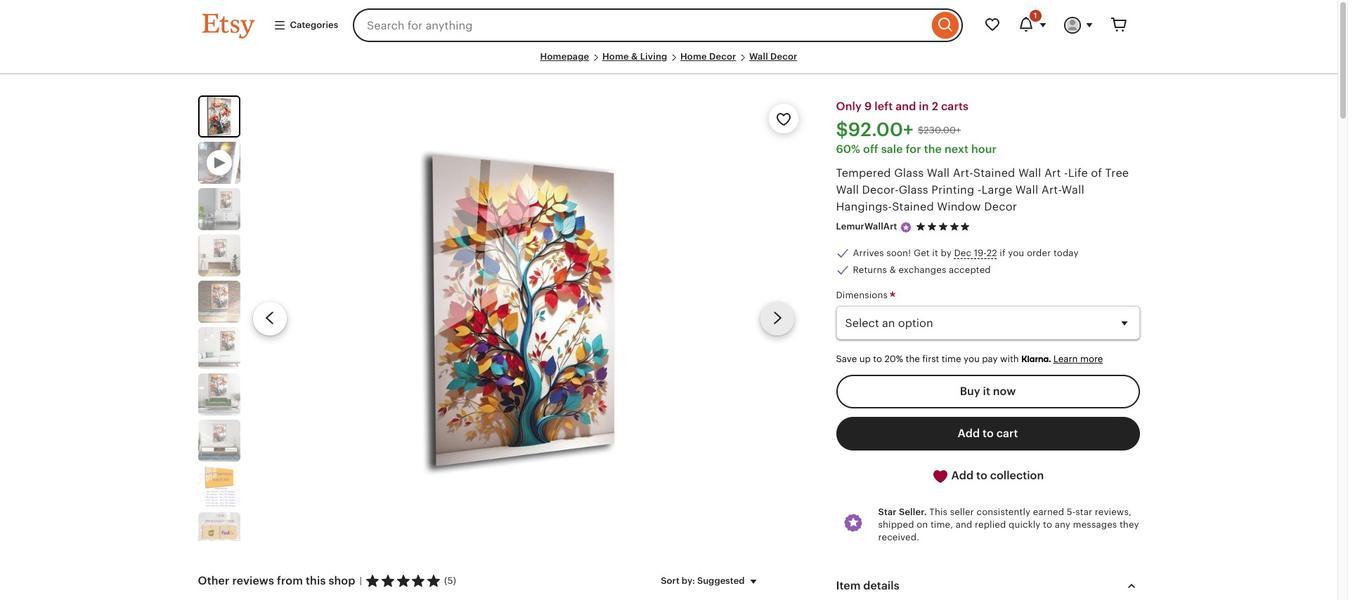 Task type: vqa. For each thing, say whether or not it's contained in the screenshot.
Categories
yes



Task type: locate. For each thing, give the bounding box(es) containing it.
0 horizontal spatial and
[[896, 101, 916, 113]]

1 vertical spatial &
[[890, 265, 896, 276]]

living
[[640, 51, 667, 62]]

1 vertical spatial stained
[[892, 201, 934, 213]]

wall
[[749, 51, 768, 62], [927, 167, 950, 179], [1018, 167, 1041, 179], [836, 184, 859, 196], [1015, 184, 1038, 196], [1062, 184, 1084, 196]]

to
[[873, 354, 882, 365], [983, 428, 994, 440], [976, 470, 987, 482], [1043, 520, 1052, 531]]

glass
[[894, 167, 924, 179], [899, 184, 928, 196]]

0 horizontal spatial home
[[602, 51, 629, 62]]

None search field
[[353, 8, 963, 42]]

1 vertical spatial the
[[906, 354, 920, 365]]

hangings-
[[836, 201, 892, 213]]

1 horizontal spatial it
[[983, 386, 990, 398]]

1 horizontal spatial the
[[924, 144, 942, 156]]

1 home from the left
[[602, 51, 629, 62]]

wall right 'home decor' link
[[749, 51, 768, 62]]

-
[[1064, 167, 1068, 179], [978, 184, 982, 196]]

wall down life
[[1062, 184, 1084, 196]]

other
[[198, 576, 229, 588]]

0 horizontal spatial it
[[932, 248, 938, 259]]

1 horizontal spatial tempered glass wall art-stained wall art life of tree wall image 1 image
[[300, 96, 747, 542]]

to inside "button"
[[983, 428, 994, 440]]

and left in
[[896, 101, 916, 113]]

glass down the for
[[894, 167, 924, 179]]

life
[[1068, 167, 1088, 179]]

you
[[1008, 248, 1024, 259], [964, 354, 980, 365]]

to left collection
[[976, 470, 987, 482]]

1 horizontal spatial and
[[956, 520, 972, 531]]

wall up printing
[[927, 167, 950, 179]]

quickly
[[1009, 520, 1041, 531]]

19-
[[974, 248, 987, 259]]

you right if
[[1008, 248, 1024, 259]]

categories banner
[[177, 0, 1161, 51]]

accepted
[[949, 265, 991, 276]]

tempered glass wall art-stained wall art life of tree wall image 4 image
[[198, 281, 240, 323]]

dimensions
[[836, 290, 890, 301]]

1 horizontal spatial decor
[[770, 51, 797, 62]]

1 vertical spatial add
[[951, 470, 974, 482]]

art-
[[953, 167, 973, 179], [1041, 184, 1062, 196]]

- up window
[[978, 184, 982, 196]]

and
[[896, 101, 916, 113], [956, 520, 972, 531]]

homepage link
[[540, 51, 589, 62]]

item details
[[836, 581, 899, 593]]

the
[[924, 144, 942, 156], [906, 354, 920, 365]]

0 vertical spatial glass
[[894, 167, 924, 179]]

returns
[[853, 265, 887, 276]]

0 horizontal spatial the
[[906, 354, 920, 365]]

art- up printing
[[953, 167, 973, 179]]

1 vertical spatial art-
[[1041, 184, 1062, 196]]

you left pay
[[964, 354, 980, 365]]

0 horizontal spatial you
[[964, 354, 980, 365]]

1 horizontal spatial -
[[1064, 167, 1068, 179]]

it inside button
[[983, 386, 990, 398]]

item details button
[[823, 570, 1152, 601]]

0 horizontal spatial -
[[978, 184, 982, 196]]

add
[[958, 428, 980, 440], [951, 470, 974, 482]]

home left living
[[602, 51, 629, 62]]

the right the for
[[924, 144, 942, 156]]

on
[[917, 520, 928, 531]]

and down seller
[[956, 520, 972, 531]]

wall decor link
[[749, 51, 797, 62]]

decor inside tempered glass wall art-stained wall art -life of tree wall decor-glass printing -large wall art-wall hangings-stained window decor
[[984, 201, 1017, 213]]

1 horizontal spatial art-
[[1041, 184, 1062, 196]]

1 horizontal spatial &
[[890, 265, 896, 276]]

next
[[945, 144, 969, 156]]

earned
[[1033, 507, 1064, 518]]

the for for
[[924, 144, 942, 156]]

time,
[[931, 520, 953, 531]]

shipped
[[878, 520, 914, 531]]

0 vertical spatial -
[[1064, 167, 1068, 179]]

buy
[[960, 386, 980, 398]]

star seller.
[[878, 507, 927, 518]]

sort
[[661, 577, 679, 587]]

stained
[[973, 167, 1015, 179], [892, 201, 934, 213]]

save up to 20% the first time you pay with klarna. learn more
[[836, 354, 1103, 365]]

to right up
[[873, 354, 882, 365]]

1
[[1034, 11, 1037, 20]]

if
[[1000, 248, 1006, 259]]

1 horizontal spatial home
[[680, 51, 707, 62]]

60% off sale for the next hour
[[836, 144, 997, 156]]

decor
[[709, 51, 736, 62], [770, 51, 797, 62], [984, 201, 1017, 213]]

lemurwallart
[[836, 222, 897, 232]]

1 horizontal spatial stained
[[973, 167, 1015, 179]]

$92.00+
[[836, 120, 914, 141]]

to inside button
[[976, 470, 987, 482]]

stained up the star_seller image
[[892, 201, 934, 213]]

1 vertical spatial it
[[983, 386, 990, 398]]

add up seller
[[951, 470, 974, 482]]

0 vertical spatial and
[[896, 101, 916, 113]]

add inside button
[[951, 470, 974, 482]]

lemurwallart link
[[836, 222, 897, 232]]

0 vertical spatial stained
[[973, 167, 1015, 179]]

wall right large
[[1015, 184, 1038, 196]]

tempered glass wall art-stained wall art life of tree wall image 7 image
[[198, 420, 240, 463]]

and inside this seller consistently earned 5-star reviews, shipped on time, and replied quickly to any messages they received.
[[956, 520, 972, 531]]

categories button
[[263, 13, 349, 38]]

& inside menu bar
[[631, 51, 638, 62]]

shop
[[329, 576, 355, 588]]

tempered glass wall art-stained wall art -life of tree wall decor-glass printing -large wall art-wall hangings-stained window decor
[[836, 167, 1129, 213]]

1 vertical spatial -
[[978, 184, 982, 196]]

dec
[[954, 248, 971, 259]]

0 horizontal spatial decor
[[709, 51, 736, 62]]

tempered glass wall art-stained wall art life of tree wall image 6 image
[[198, 374, 240, 416]]

add inside "button"
[[958, 428, 980, 440]]

to left cart
[[983, 428, 994, 440]]

0 vertical spatial you
[[1008, 248, 1024, 259]]

& left living
[[631, 51, 638, 62]]

1 vertical spatial and
[[956, 520, 972, 531]]

with
[[1000, 354, 1019, 365]]

menu bar
[[202, 51, 1135, 75]]

home for home & living
[[602, 51, 629, 62]]

0 vertical spatial add
[[958, 428, 980, 440]]

2 home from the left
[[680, 51, 707, 62]]

1 horizontal spatial you
[[1008, 248, 1024, 259]]

add left cart
[[958, 428, 980, 440]]

item
[[836, 581, 861, 593]]

sort by: suggested button
[[650, 567, 772, 597]]

tempered glass wall art-stained wall art life of tree wall image 1 image
[[300, 96, 747, 542], [199, 97, 239, 136]]

1 vertical spatial you
[[964, 354, 980, 365]]

decor for home decor
[[709, 51, 736, 62]]

home right living
[[680, 51, 707, 62]]

returns & exchanges accepted
[[853, 265, 991, 276]]

& right returns
[[890, 265, 896, 276]]

2 horizontal spatial decor
[[984, 201, 1017, 213]]

to down earned
[[1043, 520, 1052, 531]]

off
[[863, 144, 878, 156]]

the left first
[[906, 354, 920, 365]]

0 horizontal spatial &
[[631, 51, 638, 62]]

&
[[631, 51, 638, 62], [890, 265, 896, 276]]

0 vertical spatial art-
[[953, 167, 973, 179]]

it right buy
[[983, 386, 990, 398]]

learn
[[1053, 354, 1078, 365]]

0 vertical spatial &
[[631, 51, 638, 62]]

exchanges
[[899, 265, 946, 276]]

2
[[932, 101, 938, 113]]

menu bar containing homepage
[[202, 51, 1135, 75]]

art- down art
[[1041, 184, 1062, 196]]

it left 'by'
[[932, 248, 938, 259]]

hour
[[971, 144, 997, 156]]

& for home
[[631, 51, 638, 62]]

tempered glass wall art-stained wall art life of tree wall image 5 image
[[198, 328, 240, 370]]

glass up the star_seller image
[[899, 184, 928, 196]]

0 vertical spatial the
[[924, 144, 942, 156]]

- right art
[[1064, 167, 1068, 179]]

stained up large
[[973, 167, 1015, 179]]



Task type: describe. For each thing, give the bounding box(es) containing it.
0 vertical spatial it
[[932, 248, 938, 259]]

22
[[987, 248, 997, 259]]

none search field inside categories banner
[[353, 8, 963, 42]]

time
[[942, 354, 961, 365]]

add to collection button
[[836, 460, 1140, 494]]

home decor
[[680, 51, 736, 62]]

add to cart
[[958, 428, 1018, 440]]

add for add to cart
[[958, 428, 980, 440]]

0 horizontal spatial stained
[[892, 201, 934, 213]]

today
[[1054, 248, 1079, 259]]

add for add to collection
[[951, 470, 974, 482]]

replied
[[975, 520, 1006, 531]]

homepage
[[540, 51, 589, 62]]

add to collection
[[949, 470, 1044, 482]]

decor for wall decor
[[770, 51, 797, 62]]

wall down 'tempered'
[[836, 184, 859, 196]]

home & living
[[602, 51, 667, 62]]

for
[[906, 144, 921, 156]]

wall left art
[[1018, 167, 1041, 179]]

star
[[1076, 507, 1092, 518]]

sort by: suggested
[[661, 577, 745, 587]]

20%
[[885, 354, 903, 365]]

now
[[993, 386, 1016, 398]]

klarna.
[[1021, 354, 1051, 365]]

to inside this seller consistently earned 5-star reviews, shipped on time, and replied quickly to any messages they received.
[[1043, 520, 1052, 531]]

1 button
[[1009, 8, 1055, 42]]

in
[[919, 101, 929, 113]]

large
[[982, 184, 1012, 196]]

& for returns
[[890, 265, 896, 276]]

more
[[1080, 354, 1103, 365]]

add to cart button
[[836, 417, 1140, 451]]

seller.
[[899, 507, 927, 518]]

home & living link
[[602, 51, 667, 62]]

decor-
[[862, 184, 899, 196]]

9
[[864, 101, 872, 113]]

buy it now
[[960, 386, 1016, 398]]

only 9 left and in 2 carts
[[836, 101, 969, 113]]

cart
[[996, 428, 1018, 440]]

of
[[1091, 167, 1102, 179]]

carts
[[941, 101, 969, 113]]

home for home decor
[[680, 51, 707, 62]]

they
[[1120, 520, 1139, 531]]

by:
[[682, 577, 695, 587]]

reviews
[[232, 576, 274, 588]]

art
[[1044, 167, 1061, 179]]

star_seller image
[[900, 221, 913, 234]]

0 horizontal spatial tempered glass wall art-stained wall art life of tree wall image 1 image
[[199, 97, 239, 136]]

window
[[937, 201, 981, 213]]

learn more button
[[1053, 354, 1103, 365]]

|
[[360, 577, 362, 587]]

arrives
[[853, 248, 884, 259]]

the for 20%
[[906, 354, 920, 365]]

1 vertical spatial glass
[[899, 184, 928, 196]]

seller
[[950, 507, 974, 518]]

(5)
[[444, 576, 456, 587]]

star
[[878, 507, 897, 518]]

order
[[1027, 248, 1051, 259]]

other reviews from this shop |
[[198, 576, 362, 588]]

save
[[836, 354, 857, 365]]

wall decor
[[749, 51, 797, 62]]

this seller consistently earned 5-star reviews, shipped on time, and replied quickly to any messages they received.
[[878, 507, 1139, 543]]

suggested
[[697, 577, 745, 587]]

up
[[859, 354, 871, 365]]

tree
[[1105, 167, 1129, 179]]

details
[[863, 581, 899, 593]]

left
[[875, 101, 893, 113]]

tempered glass wall art-stained wall art life of tree wall image 3 image
[[198, 235, 240, 277]]

$92.00+ $230.00+
[[836, 120, 961, 141]]

printing
[[931, 184, 974, 196]]

categories
[[290, 20, 338, 30]]

reviews,
[[1095, 507, 1132, 518]]

60%
[[836, 144, 860, 156]]

5-
[[1067, 507, 1076, 518]]

consistently
[[977, 507, 1031, 518]]

only
[[836, 101, 862, 113]]

arrives soon! get it by dec 19-22 if you order today
[[853, 248, 1079, 259]]

0 horizontal spatial art-
[[953, 167, 973, 179]]

collection
[[990, 470, 1044, 482]]

pay
[[982, 354, 998, 365]]

tempered glass wall art-stained wall art life of tree wall image 8 image
[[198, 467, 240, 509]]

by
[[941, 248, 952, 259]]

Search for anything text field
[[353, 8, 928, 42]]

first
[[922, 354, 939, 365]]

this
[[929, 507, 948, 518]]

buy it now button
[[836, 375, 1140, 409]]

tempered glass wall art-stained wall art life of tree wall image 9 image
[[198, 513, 240, 555]]

sale
[[881, 144, 903, 156]]

tempered
[[836, 167, 891, 179]]

from
[[277, 576, 303, 588]]

$230.00+
[[918, 125, 961, 135]]

tempered glass wall art-stained wall art life of tree wall image 2 image
[[198, 188, 240, 231]]

any
[[1055, 520, 1070, 531]]



